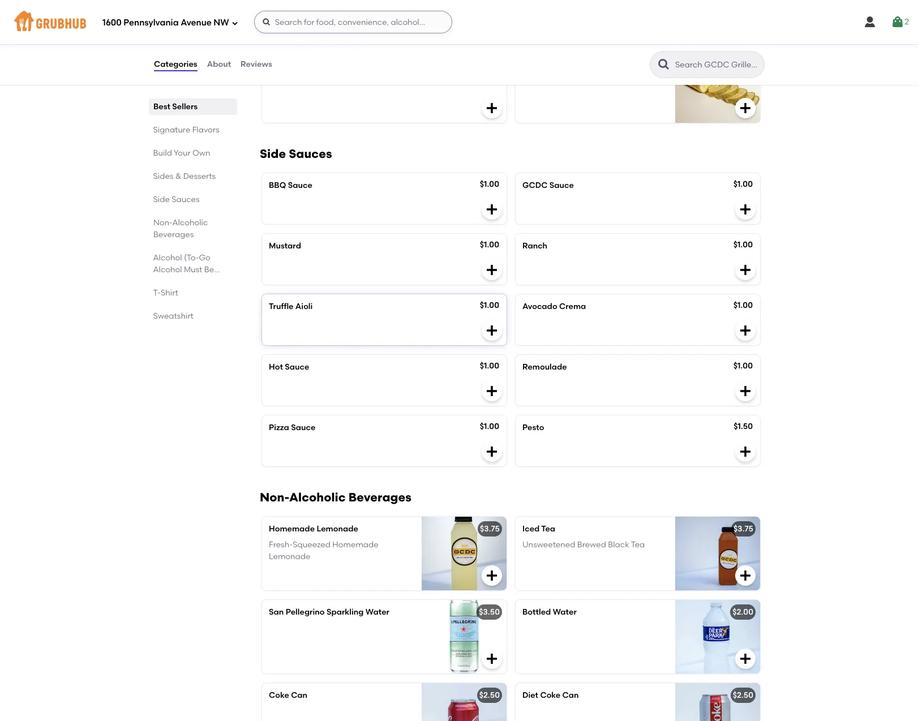 Task type: vqa. For each thing, say whether or not it's contained in the screenshot.
Mint
no



Task type: locate. For each thing, give the bounding box(es) containing it.
bbq sauce
[[269, 181, 313, 190]]

hot sauce
[[269, 363, 309, 372]]

1 horizontal spatial non-
[[260, 491, 289, 505]]

signature
[[154, 125, 191, 135]]

ranch
[[523, 241, 548, 251]]

$2.50
[[480, 691, 500, 701], [733, 691, 754, 701]]

avenue
[[181, 17, 212, 28]]

2 coke from the left
[[541, 691, 561, 701]]

0 horizontal spatial side sauces
[[154, 195, 200, 205]]

squeezed
[[293, 541, 331, 550]]

non-alcoholic beverages up homemade lemonade
[[260, 491, 412, 505]]

svg image for pesto
[[739, 445, 753, 459]]

sauces
[[289, 147, 332, 161], [172, 195, 200, 205]]

0 horizontal spatial side
[[154, 195, 170, 205]]

truffle
[[269, 302, 294, 312]]

flavors
[[193, 125, 220, 135]]

sauce for hot sauce
[[285, 363, 309, 372]]

lemonade down fresh-
[[269, 552, 311, 562]]

1 vertical spatial side sauces
[[154, 195, 200, 205]]

1 horizontal spatial alcoholic
[[289, 491, 346, 505]]

$2.00
[[733, 608, 754, 618]]

1 horizontal spatial side sauces
[[260, 147, 332, 161]]

alcoholic up homemade lemonade
[[289, 491, 346, 505]]

$1.00 button
[[516, 49, 761, 123]]

plain chips image
[[422, 0, 507, 40]]

homemade inside fresh-squeezed homemade lemonade
[[333, 541, 379, 550]]

sauces down sides & desserts
[[172, 195, 200, 205]]

sauce for bbq sauce
[[288, 181, 313, 190]]

0 horizontal spatial lemonade
[[269, 552, 311, 562]]

main navigation navigation
[[0, 0, 919, 44]]

1 vertical spatial non-alcoholic beverages
[[260, 491, 412, 505]]

best
[[154, 102, 170, 112]]

build your own tab
[[154, 147, 233, 159]]

brewed
[[578, 541, 607, 550]]

1 coke from the left
[[269, 691, 289, 701]]

truffle aioli
[[269, 302, 313, 312]]

0 horizontal spatial sauces
[[172, 195, 200, 205]]

crema
[[560, 302, 587, 312]]

homemade up fresh-
[[269, 525, 315, 534]]

1 horizontal spatial beverages
[[349, 491, 412, 505]]

bottled water image
[[676, 601, 761, 674]]

2 can from the left
[[563, 691, 579, 701]]

side sauces down &
[[154, 195, 200, 205]]

side down sides
[[154, 195, 170, 205]]

diet coke can image
[[676, 684, 761, 722]]

sellers
[[172, 102, 198, 112]]

sparkling
[[327, 608, 364, 618]]

non-alcoholic beverages down side sauces tab in the left top of the page
[[154, 218, 208, 240]]

0 vertical spatial alcoholic
[[173, 218, 208, 228]]

1 horizontal spatial tea
[[632, 541, 645, 550]]

side sauces
[[260, 147, 332, 161], [154, 195, 200, 205]]

0 horizontal spatial non-
[[154, 218, 173, 228]]

unsweetened
[[523, 541, 576, 550]]

can
[[291, 691, 308, 701], [563, 691, 579, 701]]

san pellegrino sparkling water image
[[422, 601, 507, 674]]

0 horizontal spatial non-alcoholic beverages
[[154, 218, 208, 240]]

diet coke can
[[523, 691, 579, 701]]

best sellers
[[154, 102, 198, 112]]

non-alcoholic beverages
[[154, 218, 208, 240], [260, 491, 412, 505]]

$1.00 for remoulade
[[734, 362, 753, 371]]

bbq
[[269, 57, 286, 66], [269, 181, 286, 190]]

0 vertical spatial tea
[[542, 525, 556, 534]]

1600
[[103, 17, 122, 28]]

1 horizontal spatial homemade
[[333, 541, 379, 550]]

$1.00 for gcdc sauce
[[734, 180, 753, 189]]

tea
[[542, 525, 556, 534], [632, 541, 645, 550]]

beverages
[[154, 230, 194, 240], [349, 491, 412, 505]]

side sauces up bbq sauce
[[260, 147, 332, 161]]

sweatshirt
[[154, 312, 194, 321]]

water
[[366, 608, 390, 618], [553, 608, 577, 618]]

sauce
[[288, 181, 313, 190], [550, 181, 574, 190], [285, 363, 309, 372], [291, 423, 316, 433]]

0 horizontal spatial alcoholic
[[173, 218, 208, 228]]

0 horizontal spatial homemade
[[269, 525, 315, 534]]

fresh-
[[269, 541, 293, 550]]

0 vertical spatial side
[[260, 147, 286, 161]]

svg image
[[864, 15, 878, 29], [739, 102, 753, 115], [486, 203, 499, 217], [739, 203, 753, 217], [486, 264, 499, 277], [739, 264, 753, 277], [739, 445, 753, 459], [486, 569, 499, 583], [486, 653, 499, 666]]

$1.00 for truffle aioli
[[480, 301, 500, 311]]

0 horizontal spatial $2.50
[[480, 691, 500, 701]]

beverages inside non-alcoholic beverages
[[154, 230, 194, 240]]

coke
[[269, 691, 289, 701], [541, 691, 561, 701]]

$1.00
[[735, 57, 754, 66], [480, 180, 500, 189], [734, 180, 753, 189], [480, 240, 500, 250], [734, 240, 753, 250], [480, 301, 500, 311], [734, 301, 753, 311], [480, 362, 500, 371], [734, 362, 753, 371], [480, 422, 500, 432]]

lemonade
[[317, 525, 359, 534], [269, 552, 311, 562]]

alcoholic down side sauces tab in the left top of the page
[[173, 218, 208, 228]]

0 vertical spatial non-alcoholic beverages
[[154, 218, 208, 240]]

nw
[[214, 17, 229, 28]]

iced tea image
[[676, 517, 761, 591]]

svg image for mustard
[[486, 264, 499, 277]]

1 horizontal spatial water
[[553, 608, 577, 618]]

non- down side sauces tab in the left top of the page
[[154, 218, 173, 228]]

1 $2.50 from the left
[[480, 691, 500, 701]]

$1.00 for mustard
[[480, 240, 500, 250]]

1 vertical spatial homemade
[[333, 541, 379, 550]]

1 horizontal spatial can
[[563, 691, 579, 701]]

san pellegrino sparkling water
[[269, 608, 390, 618]]

non-
[[154, 218, 173, 228], [260, 491, 289, 505]]

sauces up bbq sauce
[[289, 147, 332, 161]]

1 $3.75 from the left
[[480, 525, 500, 534]]

alcoholic
[[173, 218, 208, 228], [289, 491, 346, 505]]

side
[[260, 147, 286, 161], [154, 195, 170, 205]]

build your own
[[154, 148, 211, 158]]

1 vertical spatial sauces
[[172, 195, 200, 205]]

homemade right the squeezed
[[333, 541, 379, 550]]

$1.00 for ranch
[[734, 240, 753, 250]]

0 vertical spatial lemonade
[[317, 525, 359, 534]]

1 vertical spatial lemonade
[[269, 552, 311, 562]]

water right bottled
[[553, 608, 577, 618]]

1 vertical spatial side
[[154, 195, 170, 205]]

signature flavors
[[154, 125, 220, 135]]

diet
[[523, 691, 539, 701]]

tab
[[154, 252, 233, 276]]

$1.00 for hot sauce
[[480, 362, 500, 371]]

0 horizontal spatial water
[[366, 608, 390, 618]]

sides
[[154, 172, 174, 181]]

homemade
[[269, 525, 315, 534], [333, 541, 379, 550]]

0 vertical spatial non-
[[154, 218, 173, 228]]

2 bbq from the top
[[269, 181, 286, 190]]

0 vertical spatial bbq
[[269, 57, 286, 66]]

$3.75
[[480, 525, 500, 534], [734, 525, 754, 534]]

0 horizontal spatial can
[[291, 691, 308, 701]]

1 horizontal spatial sauces
[[289, 147, 332, 161]]

sides & desserts tab
[[154, 171, 233, 182]]

t-shirt tab
[[154, 287, 233, 299]]

$2.50 for diet coke can
[[733, 691, 754, 701]]

tea right the black
[[632, 541, 645, 550]]

about
[[207, 59, 231, 69]]

0 horizontal spatial $3.75
[[480, 525, 500, 534]]

tea up unsweetened
[[542, 525, 556, 534]]

0 horizontal spatial beverages
[[154, 230, 194, 240]]

bbq inside button
[[269, 57, 286, 66]]

svg image for bbq sauce
[[486, 203, 499, 217]]

0 horizontal spatial coke
[[269, 691, 289, 701]]

bbq chips
[[269, 57, 311, 66]]

2 $2.50 from the left
[[733, 691, 754, 701]]

chips
[[288, 57, 311, 66]]

side sauces inside tab
[[154, 195, 200, 205]]

svg image
[[892, 15, 905, 29], [262, 18, 271, 27], [232, 20, 238, 26], [486, 102, 499, 115], [486, 324, 499, 338], [739, 324, 753, 338], [486, 385, 499, 398], [739, 385, 753, 398], [486, 445, 499, 459], [739, 569, 753, 583], [739, 653, 753, 666]]

1 horizontal spatial side
[[260, 147, 286, 161]]

1 vertical spatial tea
[[632, 541, 645, 550]]

own
[[193, 148, 211, 158]]

2 $3.75 from the left
[[734, 525, 754, 534]]

bottled
[[523, 608, 551, 618]]

1 horizontal spatial $3.75
[[734, 525, 754, 534]]

water right sparkling
[[366, 608, 390, 618]]

1 horizontal spatial coke
[[541, 691, 561, 701]]

1 vertical spatial bbq
[[269, 181, 286, 190]]

side up bbq sauce
[[260, 147, 286, 161]]

$2.50 for coke can
[[480, 691, 500, 701]]

bottled water
[[523, 608, 577, 618]]

sauce for gcdc sauce
[[550, 181, 574, 190]]

lemonade up fresh-squeezed homemade lemonade
[[317, 525, 359, 534]]

svg image for ranch
[[739, 264, 753, 277]]

1 bbq from the top
[[269, 57, 286, 66]]

non- up fresh-
[[260, 491, 289, 505]]

black
[[609, 541, 630, 550]]

pickle image
[[676, 49, 761, 123]]

pizza
[[269, 423, 289, 433]]

svg image inside 2 button
[[892, 15, 905, 29]]

iced
[[523, 525, 540, 534]]

1 horizontal spatial $2.50
[[733, 691, 754, 701]]

alcoholic inside tab
[[173, 218, 208, 228]]

0 vertical spatial beverages
[[154, 230, 194, 240]]



Task type: describe. For each thing, give the bounding box(es) containing it.
2
[[905, 17, 910, 27]]

homemade lemonade
[[269, 525, 359, 534]]

shirt
[[161, 288, 179, 298]]

$1.00 for bbq sauce
[[480, 180, 500, 189]]

1 can from the left
[[291, 691, 308, 701]]

fresh-squeezed homemade lemonade
[[269, 541, 379, 562]]

reviews button
[[240, 44, 273, 85]]

search icon image
[[658, 58, 671, 71]]

t-shirt
[[154, 288, 179, 298]]

pesto
[[523, 423, 545, 433]]

sides & desserts
[[154, 172, 216, 181]]

$1.00 inside $1.00 button
[[735, 57, 754, 66]]

$3.50
[[479, 608, 500, 618]]

non-alcoholic beverages inside tab
[[154, 218, 208, 240]]

desserts
[[184, 172, 216, 181]]

signature flavors tab
[[154, 124, 233, 136]]

categories button
[[154, 44, 198, 85]]

Search for food, convenience, alcohol... search field
[[254, 11, 452, 33]]

$3.75 for fresh-squeezed homemade lemonade
[[480, 525, 500, 534]]

pellegrino
[[286, 608, 325, 618]]

0 horizontal spatial tea
[[542, 525, 556, 534]]

avocado
[[523, 302, 558, 312]]

1 vertical spatial beverages
[[349, 491, 412, 505]]

reviews
[[241, 59, 272, 69]]

sauces inside tab
[[172, 195, 200, 205]]

coke can
[[269, 691, 308, 701]]

lemonade inside fresh-squeezed homemade lemonade
[[269, 552, 311, 562]]

remoulade
[[523, 363, 568, 372]]

iced tea
[[523, 525, 556, 534]]

svg image for san pellegrino sparkling water
[[486, 653, 499, 666]]

$1.00 for avocado crema
[[734, 301, 753, 311]]

bbq for bbq chips
[[269, 57, 286, 66]]

side sauces tab
[[154, 194, 233, 206]]

sauce for pizza sauce
[[291, 423, 316, 433]]

best sellers tab
[[154, 101, 233, 113]]

1 horizontal spatial non-alcoholic beverages
[[260, 491, 412, 505]]

about button
[[207, 44, 232, 85]]

0 vertical spatial sauces
[[289, 147, 332, 161]]

gcdc sauce
[[523, 181, 574, 190]]

sweatshirt tab
[[154, 310, 233, 322]]

$3.75 for unsweetened brewed black tea
[[734, 525, 754, 534]]

san
[[269, 608, 284, 618]]

$1.50
[[734, 422, 753, 432]]

1 vertical spatial alcoholic
[[289, 491, 346, 505]]

bbq for bbq sauce
[[269, 181, 286, 190]]

homemade lemonade image
[[422, 517, 507, 591]]

unsweetened brewed black tea
[[523, 541, 645, 550]]

t-
[[154, 288, 161, 298]]

pizza sauce
[[269, 423, 316, 433]]

gcdc
[[523, 181, 548, 190]]

1 horizontal spatial lemonade
[[317, 525, 359, 534]]

avocado crema
[[523, 302, 587, 312]]

non- inside tab
[[154, 218, 173, 228]]

side inside tab
[[154, 195, 170, 205]]

1600 pennsylvania avenue nw
[[103, 17, 229, 28]]

$1.00 for pizza sauce
[[480, 422, 500, 432]]

svg image for gcdc sauce
[[739, 203, 753, 217]]

2 button
[[892, 12, 910, 32]]

mustard
[[269, 241, 301, 251]]

&
[[176, 172, 182, 181]]

non-alcoholic beverages tab
[[154, 217, 233, 241]]

hot
[[269, 363, 283, 372]]

0 vertical spatial side sauces
[[260, 147, 332, 161]]

build
[[154, 148, 172, 158]]

coke can image
[[422, 684, 507, 722]]

bbq chips button
[[262, 49, 507, 123]]

pennsylvania
[[124, 17, 179, 28]]

aioli
[[296, 302, 313, 312]]

your
[[174, 148, 191, 158]]

2 water from the left
[[553, 608, 577, 618]]

categories
[[154, 59, 198, 69]]

1 water from the left
[[366, 608, 390, 618]]

1 vertical spatial non-
[[260, 491, 289, 505]]

Search GCDC Grilled Cheese Bar search field
[[675, 59, 761, 70]]

svg image inside main navigation navigation
[[864, 15, 878, 29]]

0 vertical spatial homemade
[[269, 525, 315, 534]]



